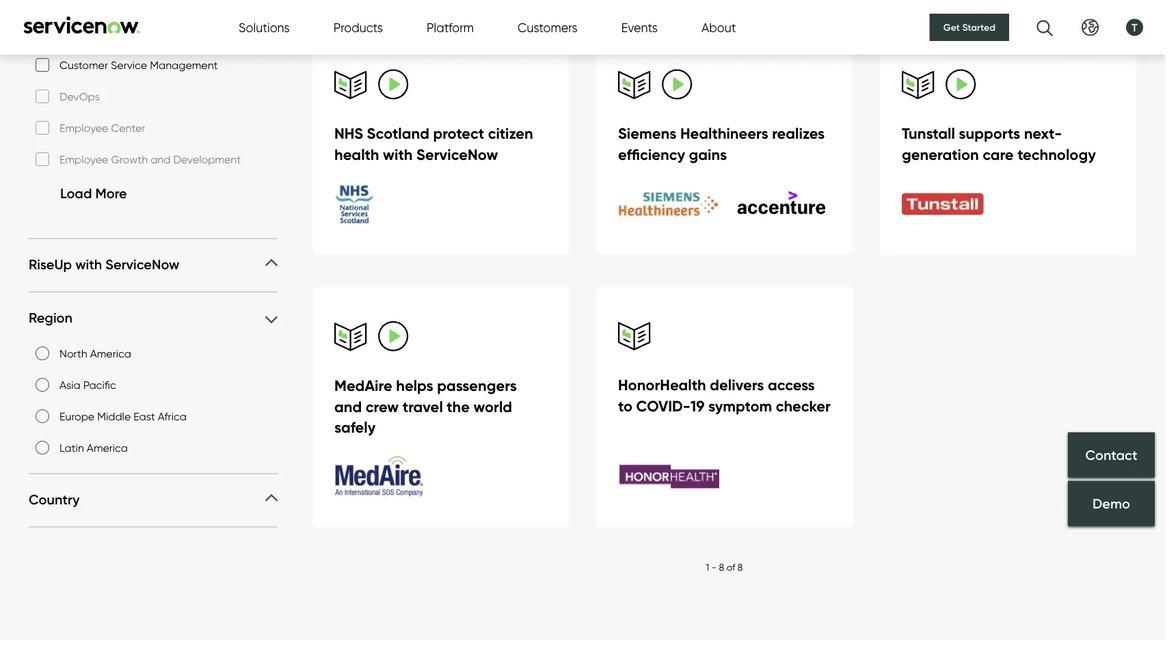 Task type: locate. For each thing, give the bounding box(es) containing it.
1 horizontal spatial siemens healthineers image
[[725, 183, 826, 225]]

and
[[151, 153, 171, 166], [335, 397, 362, 416]]

1 vertical spatial with
[[75, 256, 102, 273]]

0 vertical spatial servicenow
[[417, 145, 498, 164]]

platform
[[427, 20, 474, 35]]

management for clinical device management
[[135, 27, 204, 40]]

8
[[720, 562, 725, 573], [738, 562, 743, 573]]

country button
[[29, 491, 278, 509]]

travel
[[403, 397, 443, 416]]

1 employee from the top
[[60, 121, 108, 135]]

north
[[60, 347, 87, 360]]

with
[[383, 145, 413, 164], [75, 256, 102, 273]]

2 employee from the top
[[60, 153, 108, 166]]

servicenow inside popup button
[[105, 256, 180, 273]]

0 vertical spatial america
[[90, 347, 131, 360]]

events button
[[622, 18, 658, 37]]

delivers
[[710, 376, 765, 394]]

devops
[[60, 90, 100, 103]]

load more button
[[36, 182, 127, 205]]

with down scotland
[[383, 145, 413, 164]]

0 horizontal spatial siemens healthineers image
[[619, 183, 720, 225]]

started
[[963, 21, 996, 33]]

8 right of
[[738, 562, 743, 573]]

and up safely
[[335, 397, 362, 416]]

america up pacific
[[90, 347, 131, 360]]

nhs scotland – servicenow – customer story image
[[335, 183, 437, 226]]

0 horizontal spatial servicenow
[[105, 256, 180, 273]]

asia pacific
[[60, 379, 116, 392]]

tunstall – servicenow image
[[903, 183, 1005, 226]]

1 horizontal spatial with
[[383, 145, 413, 164]]

employee center option
[[36, 121, 49, 135]]

center
[[111, 121, 145, 135]]

platform button
[[427, 18, 474, 37]]

0 vertical spatial with
[[383, 145, 413, 164]]

tunstall supports next- generation care technology
[[903, 124, 1097, 164]]

customers
[[518, 20, 578, 35]]

with inside nhs scotland protect citizen health with servicenow
[[383, 145, 413, 164]]

latin
[[60, 441, 84, 455]]

employee for employee center
[[60, 121, 108, 135]]

1 horizontal spatial 8
[[738, 562, 743, 573]]

health
[[335, 145, 379, 164]]

employee center
[[60, 121, 145, 135]]

solutions
[[239, 20, 290, 35]]

world
[[474, 397, 513, 416]]

19
[[691, 397, 705, 416]]

load
[[60, 185, 92, 202]]

africa
[[158, 410, 187, 423]]

products
[[334, 20, 383, 35]]

covid-
[[637, 397, 691, 416]]

employee down 'devops'
[[60, 121, 108, 135]]

europe
[[60, 410, 95, 423]]

service
[[111, 58, 147, 72]]

tunstall
[[903, 124, 956, 143]]

customer service management
[[60, 58, 218, 72]]

solutions button
[[239, 18, 290, 37]]

1 vertical spatial management
[[150, 58, 218, 72]]

technology
[[1018, 145, 1097, 164]]

siemens
[[619, 124, 677, 143]]

generation
[[903, 145, 980, 164]]

citizen
[[488, 124, 534, 143]]

0 horizontal spatial and
[[151, 153, 171, 166]]

get started
[[944, 21, 996, 33]]

and right growth
[[151, 153, 171, 166]]

about
[[702, 20, 737, 35]]

employee
[[60, 121, 108, 135], [60, 153, 108, 166]]

america for north america
[[90, 347, 131, 360]]

medaire – servicenow – customer story image
[[335, 456, 437, 499]]

america
[[90, 347, 131, 360], [87, 441, 128, 455]]

siemens healthineers image
[[619, 183, 720, 225], [725, 183, 826, 225]]

1 horizontal spatial and
[[335, 397, 362, 416]]

management
[[135, 27, 204, 40], [150, 58, 218, 72]]

protect
[[433, 124, 485, 143]]

get started link
[[930, 14, 1010, 41]]

efficiency
[[619, 145, 686, 164]]

1 vertical spatial america
[[87, 441, 128, 455]]

servicenow
[[417, 145, 498, 164], [105, 256, 180, 273]]

0 horizontal spatial with
[[75, 256, 102, 273]]

employee up load more button
[[60, 153, 108, 166]]

country
[[29, 492, 80, 509]]

management up the customer service management
[[135, 27, 204, 40]]

servicenow down the protect
[[417, 145, 498, 164]]

checker
[[776, 397, 831, 416]]

1 vertical spatial and
[[335, 397, 362, 416]]

riseup with servicenow
[[29, 256, 180, 273]]

supports
[[960, 124, 1021, 143]]

8 right -
[[720, 562, 725, 573]]

management right service at the top of page
[[150, 58, 218, 72]]

servicenow up region dropdown button
[[105, 256, 180, 273]]

1 horizontal spatial servicenow
[[417, 145, 498, 164]]

about button
[[702, 18, 737, 37]]

middle
[[97, 410, 131, 423]]

1 - 8 of 8
[[706, 562, 743, 573]]

riseup with servicenow button
[[29, 256, 278, 274]]

region button
[[29, 309, 278, 327]]

customer
[[60, 58, 108, 72]]

next-
[[1025, 124, 1063, 143]]

0 vertical spatial employee
[[60, 121, 108, 135]]

load more
[[60, 185, 127, 202]]

get
[[944, 21, 961, 33]]

products button
[[334, 18, 383, 37]]

america down middle
[[87, 441, 128, 455]]

0 horizontal spatial 8
[[720, 562, 725, 573]]

0 vertical spatial management
[[135, 27, 204, 40]]

1 vertical spatial employee
[[60, 153, 108, 166]]

1 vertical spatial servicenow
[[105, 256, 180, 273]]

asia pacific option
[[36, 379, 49, 392]]

with right riseup
[[75, 256, 102, 273]]



Task type: describe. For each thing, give the bounding box(es) containing it.
customers button
[[518, 18, 578, 37]]

symptom
[[709, 397, 773, 416]]

europe middle east africa option
[[36, 410, 49, 424]]

of
[[727, 562, 736, 573]]

crew
[[366, 397, 399, 416]]

servicenow image
[[22, 16, 142, 34]]

employee for employee growth and development
[[60, 153, 108, 166]]

nhs scotland protect citizen health with servicenow
[[335, 124, 534, 164]]

1 8 from the left
[[720, 562, 725, 573]]

more
[[95, 185, 127, 202]]

north america
[[60, 347, 131, 360]]

2 8 from the left
[[738, 562, 743, 573]]

the
[[447, 397, 470, 416]]

clinical
[[60, 27, 96, 40]]

growth
[[111, 153, 148, 166]]

america for latin america
[[87, 441, 128, 455]]

with inside riseup with servicenow popup button
[[75, 256, 102, 273]]

honorhealth delivers access to covid-19 symptom checker
[[619, 376, 831, 416]]

care
[[983, 145, 1015, 164]]

2 siemens healthineers image from the left
[[725, 183, 826, 225]]

gains
[[689, 145, 728, 164]]

access
[[768, 376, 816, 394]]

medaire helps passengers and crew travel the world safely
[[335, 376, 517, 437]]

siemens healthineers realizes efficiency gains
[[619, 124, 825, 164]]

to
[[619, 397, 633, 416]]

north america option
[[36, 347, 49, 361]]

-
[[712, 562, 717, 573]]

events
[[622, 20, 658, 35]]

management for customer service management
[[150, 58, 218, 72]]

1
[[706, 562, 710, 573]]

realizes
[[773, 124, 825, 143]]

nhs
[[335, 124, 363, 143]]

servicenow inside nhs scotland protect citizen health with servicenow
[[417, 145, 498, 164]]

latin america option
[[36, 441, 49, 455]]

devops option
[[36, 90, 49, 103]]

passengers
[[437, 376, 517, 395]]

pacific
[[83, 379, 116, 392]]

0 vertical spatial and
[[151, 153, 171, 166]]

customer service management option
[[36, 58, 49, 72]]

honorhealth - covid-19 customer stories - servicenow image
[[619, 456, 721, 499]]

device
[[98, 27, 133, 40]]

and inside medaire helps passengers and crew travel the world safely
[[335, 397, 362, 416]]

honorhealth
[[619, 376, 707, 394]]

europe middle east africa
[[60, 410, 187, 423]]

helps
[[396, 376, 434, 395]]

employee growth and development
[[60, 153, 241, 166]]

east
[[134, 410, 155, 423]]

clinical device management
[[60, 27, 204, 40]]

scotland
[[367, 124, 430, 143]]

riseup
[[29, 256, 72, 273]]

asia
[[60, 379, 80, 392]]

healthineers
[[681, 124, 769, 143]]

employee growth and development option
[[36, 153, 49, 166]]

1 siemens healthineers image from the left
[[619, 183, 720, 225]]

automation engine option
[[36, 0, 49, 9]]

region
[[29, 310, 72, 327]]

clinical device management option
[[36, 27, 49, 40]]

development
[[173, 153, 241, 166]]

medaire
[[335, 376, 393, 395]]

latin america
[[60, 441, 128, 455]]

safely
[[335, 418, 376, 437]]



Task type: vqa. For each thing, say whether or not it's contained in the screenshot.
Tunstall – ServiceNow image
yes



